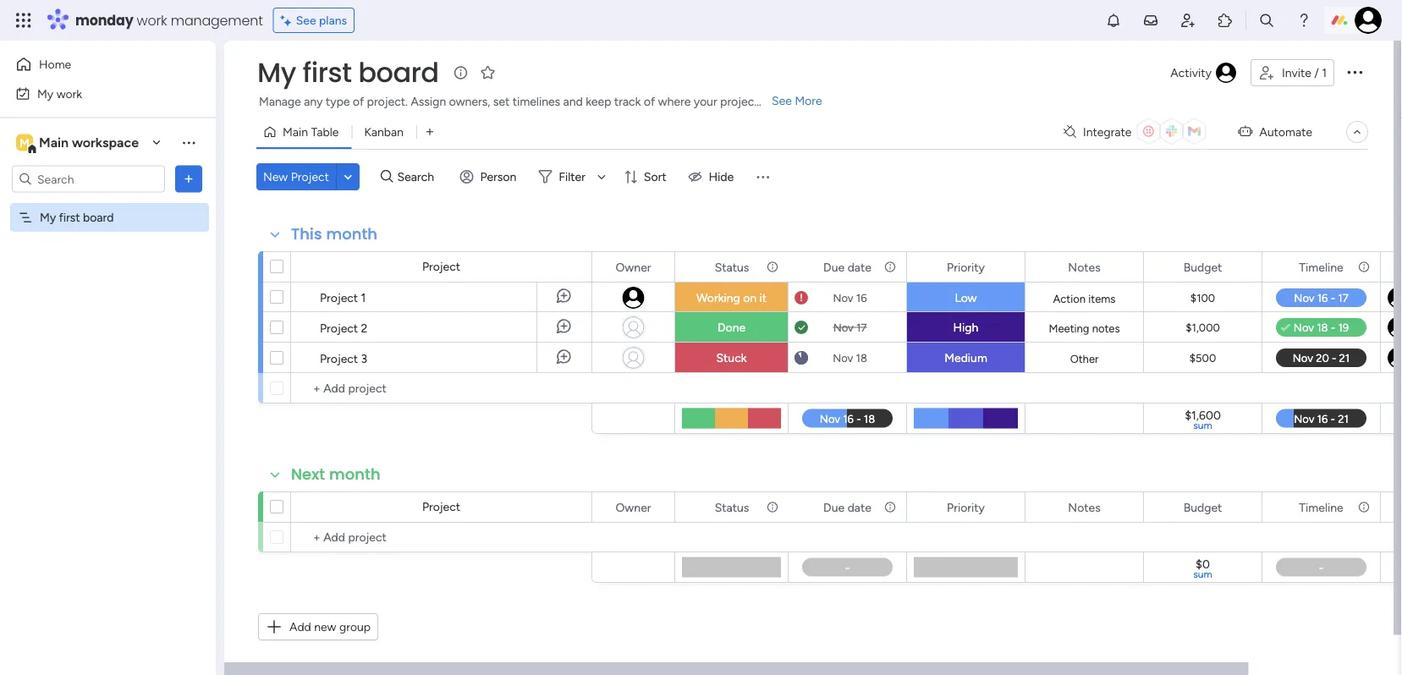 Task type: vqa. For each thing, say whether or not it's contained in the screenshot.
Build link
no



Task type: locate. For each thing, give the bounding box(es) containing it.
1 vertical spatial see
[[772, 94, 792, 108]]

2 vertical spatial nov
[[833, 351, 854, 365]]

sort
[[644, 170, 667, 184]]

plans
[[319, 13, 347, 28]]

person button
[[453, 163, 527, 190]]

Timeline field
[[1296, 258, 1348, 276], [1296, 498, 1348, 517]]

my up manage
[[257, 54, 296, 91]]

column information image
[[1358, 501, 1372, 514]]

nov 16
[[833, 291, 867, 305]]

table
[[311, 125, 339, 139]]

1 horizontal spatial first
[[303, 54, 352, 91]]

low
[[955, 291, 977, 305]]

0 horizontal spatial main
[[39, 135, 69, 151]]

new project
[[263, 170, 329, 184]]

main for main table
[[283, 125, 308, 139]]

workspace
[[72, 135, 139, 151]]

1 vertical spatial budget field
[[1180, 498, 1227, 517]]

work inside button
[[56, 86, 82, 101]]

next
[[291, 464, 325, 486]]

Budget field
[[1180, 258, 1227, 276], [1180, 498, 1227, 517]]

your
[[694, 94, 718, 109]]

1 vertical spatial notes
[[1069, 500, 1101, 515]]

0 vertical spatial priority field
[[943, 258, 990, 276]]

date
[[848, 260, 872, 274], [848, 500, 872, 515]]

my first board down search in workspace field
[[40, 210, 114, 225]]

1 horizontal spatial see
[[772, 94, 792, 108]]

arrow down image
[[592, 167, 612, 187]]

1 vertical spatial priority field
[[943, 498, 990, 517]]

Owner field
[[612, 258, 656, 276], [612, 498, 656, 517]]

budget
[[1184, 260, 1223, 274], [1184, 500, 1223, 515]]

0 vertical spatial owner
[[616, 260, 651, 274]]

2 sum from the top
[[1194, 569, 1213, 581]]

month for next month
[[329, 464, 381, 486]]

apps image
[[1217, 12, 1234, 29]]

new project button
[[257, 163, 336, 190]]

workspace selection element
[[16, 132, 141, 155]]

1 notes from the top
[[1069, 260, 1101, 274]]

2 notes from the top
[[1069, 500, 1101, 515]]

work right 'monday'
[[137, 11, 167, 30]]

1 owner field from the top
[[612, 258, 656, 276]]

Search in workspace field
[[36, 169, 141, 189]]

2 timeline from the top
[[1300, 500, 1344, 515]]

1 vertical spatial first
[[59, 210, 80, 225]]

timelines
[[513, 94, 561, 109]]

see inside button
[[296, 13, 316, 28]]

2 priority field from the top
[[943, 498, 990, 517]]

1
[[1323, 66, 1327, 80], [361, 290, 366, 305]]

Due date field
[[820, 258, 876, 276], [820, 498, 876, 517]]

filter
[[559, 170, 586, 184]]

1 vertical spatial due
[[824, 500, 845, 515]]

1 up 2
[[361, 290, 366, 305]]

0 vertical spatial see
[[296, 13, 316, 28]]

sum inside $1,600 sum
[[1194, 419, 1213, 432]]

budget field up the $0
[[1180, 498, 1227, 517]]

month right this
[[326, 224, 378, 245]]

nov left 16
[[833, 291, 854, 305]]

Status field
[[711, 258, 754, 276], [711, 498, 754, 517]]

v2 done deadline image
[[795, 320, 809, 336]]

Notes field
[[1064, 258, 1105, 276], [1064, 498, 1105, 517]]

2 notes field from the top
[[1064, 498, 1105, 517]]

board
[[358, 54, 439, 91], [83, 210, 114, 225]]

manage any type of project. assign owners, set timelines and keep track of where your project stands.
[[259, 94, 800, 109]]

0 vertical spatial date
[[848, 260, 872, 274]]

my first board up "type"
[[257, 54, 439, 91]]

nov
[[833, 291, 854, 305], [834, 321, 854, 334], [833, 351, 854, 365]]

sum
[[1194, 419, 1213, 432], [1194, 569, 1213, 581]]

sum for $1,600
[[1194, 419, 1213, 432]]

work down home
[[56, 86, 82, 101]]

1 right /
[[1323, 66, 1327, 80]]

options image
[[1345, 62, 1366, 82]]

0 vertical spatial budget field
[[1180, 258, 1227, 276]]

0 horizontal spatial my first board
[[40, 210, 114, 225]]

0 vertical spatial notes field
[[1064, 258, 1105, 276]]

1 horizontal spatial my first board
[[257, 54, 439, 91]]

0 vertical spatial board
[[358, 54, 439, 91]]

0 vertical spatial budget
[[1184, 260, 1223, 274]]

0 vertical spatial due date field
[[820, 258, 876, 276]]

invite
[[1283, 66, 1312, 80]]

1 horizontal spatial 1
[[1323, 66, 1327, 80]]

+ Add project text field
[[300, 378, 584, 399], [300, 527, 584, 548]]

m
[[20, 135, 30, 150]]

2 status from the top
[[715, 500, 750, 515]]

column information image
[[766, 260, 780, 274], [884, 260, 897, 274], [1358, 260, 1372, 274], [766, 501, 780, 514], [884, 501, 897, 514]]

invite / 1 button
[[1251, 59, 1335, 86]]

dapulse integrations image
[[1064, 126, 1077, 138]]

main table
[[283, 125, 339, 139]]

timeline
[[1300, 260, 1344, 274], [1300, 500, 1344, 515]]

Next month field
[[287, 464, 385, 486]]

add
[[290, 620, 311, 635]]

0 vertical spatial due date
[[824, 260, 872, 274]]

0 vertical spatial status
[[715, 260, 750, 274]]

1 vertical spatial nov
[[834, 321, 854, 334]]

notes
[[1069, 260, 1101, 274], [1069, 500, 1101, 515]]

main
[[283, 125, 308, 139], [39, 135, 69, 151]]

workspace options image
[[180, 134, 197, 151]]

1 vertical spatial timeline field
[[1296, 498, 1348, 517]]

1 vertical spatial work
[[56, 86, 82, 101]]

of
[[353, 94, 364, 109], [644, 94, 655, 109]]

0 vertical spatial timeline
[[1300, 260, 1344, 274]]

next month
[[291, 464, 381, 486]]

monday
[[75, 11, 133, 30]]

0 vertical spatial first
[[303, 54, 352, 91]]

2 due from the top
[[824, 500, 845, 515]]

1 horizontal spatial main
[[283, 125, 308, 139]]

1 vertical spatial board
[[83, 210, 114, 225]]

option
[[0, 202, 216, 206]]

0 vertical spatial status field
[[711, 258, 754, 276]]

1 vertical spatial owner field
[[612, 498, 656, 517]]

budget up $100
[[1184, 260, 1223, 274]]

2 of from the left
[[644, 94, 655, 109]]

0 vertical spatial notes
[[1069, 260, 1101, 274]]

0 vertical spatial timeline field
[[1296, 258, 1348, 276]]

board up project.
[[358, 54, 439, 91]]

1 vertical spatial status field
[[711, 498, 754, 517]]

my work
[[37, 86, 82, 101]]

my down search in workspace field
[[40, 210, 56, 225]]

3 nov from the top
[[833, 351, 854, 365]]

1 vertical spatial budget
[[1184, 500, 1223, 515]]

this month
[[291, 224, 378, 245]]

0 vertical spatial sum
[[1194, 419, 1213, 432]]

new
[[263, 170, 288, 184]]

activity button
[[1164, 59, 1244, 86]]

Priority field
[[943, 258, 990, 276], [943, 498, 990, 517]]

0 horizontal spatial work
[[56, 86, 82, 101]]

1 vertical spatial sum
[[1194, 569, 1213, 581]]

1 vertical spatial my first board
[[40, 210, 114, 225]]

notes
[[1093, 322, 1121, 335]]

priority
[[947, 260, 985, 274], [947, 500, 985, 515]]

1 budget from the top
[[1184, 260, 1223, 274]]

john smith image
[[1355, 7, 1383, 34]]

see left plans
[[296, 13, 316, 28]]

1 vertical spatial date
[[848, 500, 872, 515]]

1 timeline field from the top
[[1296, 258, 1348, 276]]

board down search in workspace field
[[83, 210, 114, 225]]

owner
[[616, 260, 651, 274], [616, 500, 651, 515]]

person
[[481, 170, 517, 184]]

first
[[303, 54, 352, 91], [59, 210, 80, 225]]

this
[[291, 224, 322, 245]]

keep
[[586, 94, 612, 109]]

nov for project 3
[[833, 351, 854, 365]]

nov left 17
[[834, 321, 854, 334]]

0 horizontal spatial board
[[83, 210, 114, 225]]

1 timeline from the top
[[1300, 260, 1344, 274]]

working on it
[[697, 291, 767, 305]]

nov left 18
[[833, 351, 854, 365]]

workspace image
[[16, 133, 33, 152]]

budget up the $0
[[1184, 500, 1223, 515]]

0 vertical spatial nov
[[833, 291, 854, 305]]

1 sum from the top
[[1194, 419, 1213, 432]]

2 due date from the top
[[824, 500, 872, 515]]

0 vertical spatial priority
[[947, 260, 985, 274]]

$0 sum
[[1194, 557, 1213, 581]]

other
[[1071, 352, 1099, 366]]

main inside button
[[283, 125, 308, 139]]

1 vertical spatial due date field
[[820, 498, 876, 517]]

1 due date from the top
[[824, 260, 872, 274]]

nov 18
[[833, 351, 868, 365]]

budget for first "budget" field from the top
[[1184, 260, 1223, 274]]

due date
[[824, 260, 872, 274], [824, 500, 872, 515]]

2 budget from the top
[[1184, 500, 1223, 515]]

1 vertical spatial notes field
[[1064, 498, 1105, 517]]

help image
[[1296, 12, 1313, 29]]

home
[[39, 57, 71, 72]]

timeline for first timeline field from the bottom of the page
[[1300, 500, 1344, 515]]

1 horizontal spatial work
[[137, 11, 167, 30]]

notes for second notes field from the top of the page
[[1069, 500, 1101, 515]]

of right "type"
[[353, 94, 364, 109]]

2 nov from the top
[[834, 321, 854, 334]]

month inside field
[[326, 224, 378, 245]]

1 horizontal spatial board
[[358, 54, 439, 91]]

new
[[314, 620, 337, 635]]

0 vertical spatial 1
[[1323, 66, 1327, 80]]

month right next
[[329, 464, 381, 486]]

0 vertical spatial month
[[326, 224, 378, 245]]

0 vertical spatial + add project text field
[[300, 378, 584, 399]]

of right "track"
[[644, 94, 655, 109]]

1 status from the top
[[715, 260, 750, 274]]

status for 1st status field from the bottom
[[715, 500, 750, 515]]

main inside workspace selection element
[[39, 135, 69, 151]]

budget field up $100
[[1180, 258, 1227, 276]]

1 vertical spatial status
[[715, 500, 750, 515]]

0 vertical spatial owner field
[[612, 258, 656, 276]]

on
[[743, 291, 757, 305]]

1 vertical spatial owner
[[616, 500, 651, 515]]

0 vertical spatial work
[[137, 11, 167, 30]]

1 vertical spatial priority
[[947, 500, 985, 515]]

0 horizontal spatial of
[[353, 94, 364, 109]]

1 vertical spatial month
[[329, 464, 381, 486]]

timeline for 1st timeline field
[[1300, 260, 1344, 274]]

main left table
[[283, 125, 308, 139]]

options image
[[180, 171, 197, 188]]

first down search in workspace field
[[59, 210, 80, 225]]

items
[[1089, 292, 1116, 306]]

menu image
[[755, 168, 771, 185]]

month inside 'field'
[[329, 464, 381, 486]]

my down home
[[37, 86, 54, 101]]

1 of from the left
[[353, 94, 364, 109]]

my inside button
[[37, 86, 54, 101]]

home button
[[10, 51, 182, 78]]

1 horizontal spatial of
[[644, 94, 655, 109]]

main for main workspace
[[39, 135, 69, 151]]

1 vertical spatial due date
[[824, 500, 872, 515]]

main right the workspace image
[[39, 135, 69, 151]]

work
[[137, 11, 167, 30], [56, 86, 82, 101]]

1 vertical spatial + add project text field
[[300, 527, 584, 548]]

first inside list box
[[59, 210, 80, 225]]

month
[[326, 224, 378, 245], [329, 464, 381, 486]]

1 vertical spatial timeline
[[1300, 500, 1344, 515]]

management
[[171, 11, 263, 30]]

0 horizontal spatial first
[[59, 210, 80, 225]]

first up "type"
[[303, 54, 352, 91]]

v2 search image
[[381, 167, 393, 186]]

0 horizontal spatial 1
[[361, 290, 366, 305]]

add to favorites image
[[480, 64, 497, 81]]

$100
[[1191, 292, 1216, 305]]

0 vertical spatial due
[[824, 260, 845, 274]]

sum for $0
[[1194, 569, 1213, 581]]

see left more
[[772, 94, 792, 108]]

my first board inside list box
[[40, 210, 114, 225]]

/
[[1315, 66, 1320, 80]]

0 horizontal spatial see
[[296, 13, 316, 28]]



Task type: describe. For each thing, give the bounding box(es) containing it.
monday work management
[[75, 11, 263, 30]]

$500
[[1190, 352, 1217, 365]]

0 vertical spatial my first board
[[257, 54, 439, 91]]

notifications image
[[1106, 12, 1123, 29]]

see plans button
[[273, 8, 355, 33]]

1 status field from the top
[[711, 258, 754, 276]]

integrate
[[1084, 125, 1132, 139]]

activity
[[1171, 66, 1212, 80]]

dapulse checkmark sign image
[[1282, 318, 1291, 339]]

it
[[760, 291, 767, 305]]

type
[[326, 94, 350, 109]]

1 due from the top
[[824, 260, 845, 274]]

My first board field
[[253, 54, 443, 91]]

project 3
[[320, 351, 368, 366]]

project
[[721, 94, 759, 109]]

1 owner from the top
[[616, 260, 651, 274]]

my inside list box
[[40, 210, 56, 225]]

add view image
[[427, 126, 433, 138]]

filter button
[[532, 163, 612, 190]]

sort button
[[617, 163, 677, 190]]

Search field
[[393, 165, 444, 189]]

action items
[[1054, 292, 1116, 306]]

month for this month
[[326, 224, 378, 245]]

2 due date field from the top
[[820, 498, 876, 517]]

any
[[304, 94, 323, 109]]

stuck
[[717, 351, 747, 365]]

and
[[564, 94, 583, 109]]

owners,
[[449, 94, 491, 109]]

invite members image
[[1180, 12, 1197, 29]]

1 date from the top
[[848, 260, 872, 274]]

2
[[361, 321, 368, 335]]

work for monday
[[137, 11, 167, 30]]

add new group
[[290, 620, 371, 635]]

project 1
[[320, 290, 366, 305]]

see for see more
[[772, 94, 792, 108]]

1 + add project text field from the top
[[300, 378, 584, 399]]

16
[[857, 291, 867, 305]]

set
[[493, 94, 510, 109]]

see for see plans
[[296, 13, 316, 28]]

collapse board header image
[[1351, 125, 1365, 139]]

my first board list box
[[0, 200, 216, 461]]

action
[[1054, 292, 1086, 306]]

budget for 2nd "budget" field from the top
[[1184, 500, 1223, 515]]

17
[[857, 321, 867, 334]]

nov 17
[[834, 321, 867, 334]]

1 nov from the top
[[833, 291, 854, 305]]

work for my
[[56, 86, 82, 101]]

search everything image
[[1259, 12, 1276, 29]]

add new group button
[[258, 614, 379, 641]]

2 + add project text field from the top
[[300, 527, 584, 548]]

1 priority field from the top
[[943, 258, 990, 276]]

1 vertical spatial 1
[[361, 290, 366, 305]]

1 budget field from the top
[[1180, 258, 1227, 276]]

group
[[339, 620, 371, 635]]

1 priority from the top
[[947, 260, 985, 274]]

main workspace
[[39, 135, 139, 151]]

manage
[[259, 94, 301, 109]]

$1,600
[[1185, 408, 1222, 422]]

board inside my first board list box
[[83, 210, 114, 225]]

hide button
[[682, 163, 744, 190]]

2 budget field from the top
[[1180, 498, 1227, 517]]

assign
[[411, 94, 446, 109]]

high
[[954, 320, 979, 335]]

angle down image
[[344, 171, 352, 183]]

project inside button
[[291, 170, 329, 184]]

2 timeline field from the top
[[1296, 498, 1348, 517]]

18
[[856, 351, 868, 365]]

select product image
[[15, 12, 32, 29]]

meeting
[[1049, 322, 1090, 335]]

status for second status field from the bottom of the page
[[715, 260, 750, 274]]

kanban button
[[352, 119, 416, 146]]

meeting notes
[[1049, 322, 1121, 335]]

notes for 2nd notes field from the bottom
[[1069, 260, 1101, 274]]

working
[[697, 291, 741, 305]]

track
[[615, 94, 641, 109]]

autopilot image
[[1239, 120, 1253, 142]]

2 date from the top
[[848, 500, 872, 515]]

project 2
[[320, 321, 368, 335]]

stands.
[[762, 94, 800, 109]]

1 due date field from the top
[[820, 258, 876, 276]]

inbox image
[[1143, 12, 1160, 29]]

2 priority from the top
[[947, 500, 985, 515]]

show board description image
[[451, 64, 471, 81]]

hide
[[709, 170, 734, 184]]

2 owner from the top
[[616, 500, 651, 515]]

2 owner field from the top
[[612, 498, 656, 517]]

invite / 1
[[1283, 66, 1327, 80]]

1 inside button
[[1323, 66, 1327, 80]]

$1,600 sum
[[1185, 408, 1222, 432]]

$0
[[1196, 557, 1211, 571]]

see more
[[772, 94, 823, 108]]

This month field
[[287, 224, 382, 246]]

see plans
[[296, 13, 347, 28]]

my work button
[[10, 80, 182, 107]]

2 status field from the top
[[711, 498, 754, 517]]

automate
[[1260, 125, 1313, 139]]

where
[[658, 94, 691, 109]]

medium
[[945, 351, 988, 365]]

1 notes field from the top
[[1064, 258, 1105, 276]]

kanban
[[364, 125, 404, 139]]

v2 overdue deadline image
[[795, 290, 809, 306]]

done
[[718, 320, 746, 335]]

$1,000
[[1186, 321, 1221, 335]]

more
[[795, 94, 823, 108]]

3
[[361, 351, 368, 366]]

main table button
[[257, 119, 352, 146]]

nov for project 2
[[834, 321, 854, 334]]

project.
[[367, 94, 408, 109]]

see more link
[[770, 92, 824, 109]]



